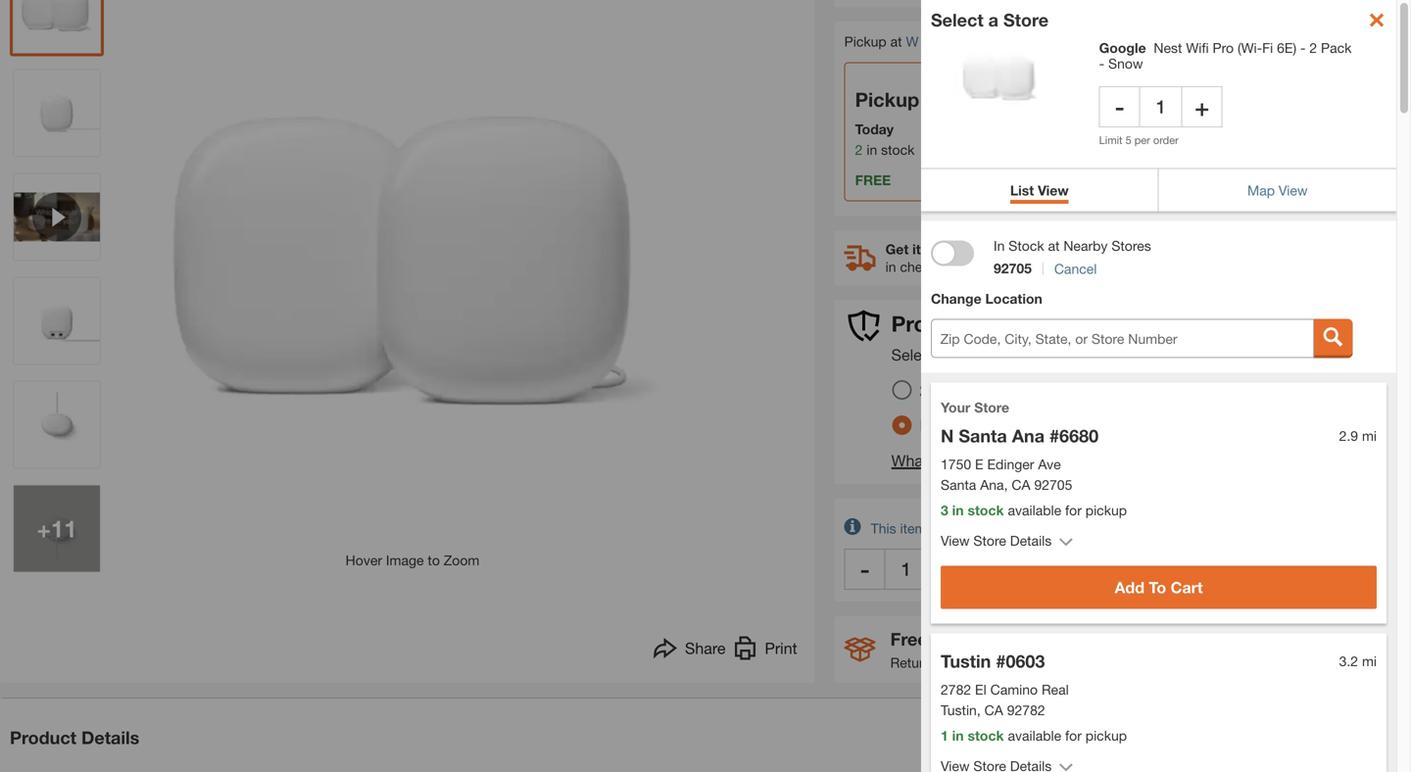 Task type: vqa. For each thing, say whether or not it's contained in the screenshot.
help in Our guides are designed to help DIYers of every skill level. Each step of these DIY projects for the home is explained in easy-to-understand instructions and supporting photos. Many of our how-to guides come with carefully crafted DIY tutorial videos to make it easier for you.
no



Task type: describe. For each thing, give the bounding box(es) containing it.
0 horizontal spatial this
[[871, 520, 896, 536]]

available
[[1054, 141, 1107, 158]]

pickup for pickup today 2 in stock
[[855, 88, 919, 111]]

hover image to zoom
[[346, 552, 480, 568]]

no thanks
[[920, 416, 991, 434]]

free & easy returns in store return this item within 90 days
[[890, 629, 1132, 671]]

&
[[933, 629, 945, 650]]

at
[[890, 33, 902, 49]]

to for add
[[1121, 561, 1136, 580]]

get it as soon as today.
[[886, 241, 1039, 257]]

today
[[855, 121, 894, 137]]

return
[[890, 654, 932, 671]]

option group containing 2 year /
[[885, 372, 1041, 443]]

home
[[952, 345, 994, 364]]

sacramento
[[922, 33, 997, 49]]

95605 link
[[1104, 32, 1142, 52]]

add to cart
[[1087, 561, 1173, 580]]

share
[[685, 639, 726, 657]]

product details
[[10, 727, 139, 748]]

pickup at w sacramento
[[844, 33, 997, 49]]

icon image
[[844, 637, 876, 662]]

saturday,
[[1034, 121, 1097, 137]]

delivery
[[1135, 241, 1182, 257]]

snow google smart routers ga03689 us 1d.4 image
[[14, 485, 100, 572]]

zoom
[[444, 552, 480, 568]]

hover image to zoom button
[[119, 0, 707, 571]]

stock
[[881, 141, 915, 158]]

allstate
[[1179, 345, 1231, 364]]

protection
[[1046, 345, 1118, 364]]

2 as from the left
[[980, 241, 995, 257]]

select
[[891, 345, 935, 364]]

to left 'zoom'
[[428, 552, 440, 568]]

95605
[[1104, 34, 1142, 50]]

easy
[[950, 629, 990, 650]]

- button
[[844, 549, 886, 590]]

2 vertical spatial in
[[1039, 520, 1050, 536]]

add
[[1087, 561, 1116, 580]]

share button
[[654, 636, 726, 665]]

product details button
[[0, 699, 1411, 772]]

this inside protect this item select a home depot protection plan by allstate for:
[[973, 311, 1016, 336]]

6
[[1128, 121, 1135, 137]]

what to expect button
[[891, 451, 1019, 474]]

is
[[930, 520, 940, 536]]

-
[[860, 555, 870, 583]]

soon
[[944, 241, 976, 257]]

hover
[[346, 552, 382, 568]]

feedback link image
[[1385, 331, 1411, 437]]

protect this item select a home depot protection plan by allstate for:
[[891, 311, 1258, 364]]

in for schedule
[[886, 259, 896, 275]]

store.
[[1054, 520, 1088, 536]]

0 vertical spatial item
[[900, 520, 926, 536]]

2 inside pickup today 2 in stock
[[855, 141, 863, 158]]



Task type: locate. For each thing, give the bounding box(es) containing it.
to left 95605
[[1088, 33, 1100, 49]]

print button
[[733, 636, 797, 665]]

product
[[10, 727, 76, 748]]

returnable
[[973, 520, 1035, 536]]

delivering to 95605
[[1024, 33, 1142, 50]]

2 inside option group
[[920, 381, 929, 399]]

1 vertical spatial item
[[961, 654, 988, 671]]

w sacramento button
[[906, 33, 997, 49]]

2 left year
[[920, 381, 929, 399]]

no
[[920, 416, 940, 434]]

item
[[900, 520, 926, 536], [961, 654, 988, 671]]

in down today
[[867, 141, 877, 158]]

90
[[1031, 654, 1046, 671]]

/
[[968, 381, 973, 399]]

this item is only returnable in store.
[[871, 520, 1088, 536]]

add to cart button
[[984, 549, 1256, 592]]

delivering
[[1024, 33, 1084, 49]]

item left is
[[900, 520, 926, 536]]

snow google smart routers ga03689 us e1.1 image
[[14, 70, 100, 156]]

0 horizontal spatial item
[[900, 520, 926, 536]]

pickup
[[844, 33, 887, 49], [855, 88, 919, 111]]

pickup today 2 in stock
[[855, 88, 919, 158]]

pickup up today
[[855, 88, 919, 111]]

depot
[[999, 345, 1042, 364]]

1 as from the left
[[925, 241, 940, 257]]

checkout.
[[900, 259, 961, 275]]

snow google smart routers ga03689 us 64.0 image
[[14, 0, 100, 52]]

$35.00
[[977, 381, 1025, 399]]

in left store. at the bottom
[[1039, 520, 1050, 536]]

returns
[[995, 629, 1061, 650]]

1 horizontal spatial this
[[973, 311, 1016, 336]]

jan
[[1100, 121, 1124, 137]]

today.
[[999, 241, 1039, 257]]

to right add
[[1121, 561, 1136, 580]]

within
[[991, 654, 1027, 671]]

expect
[[951, 451, 999, 470]]

0 horizontal spatial as
[[925, 241, 940, 257]]

thanks
[[944, 416, 991, 434]]

image
[[386, 552, 424, 568]]

details
[[81, 727, 139, 748]]

this
[[973, 311, 1016, 336], [871, 520, 896, 536]]

+
[[940, 555, 954, 583]]

in
[[1066, 629, 1082, 650]]

this
[[935, 654, 957, 671]]

cart
[[1140, 561, 1173, 580]]

free for pickup
[[855, 172, 891, 188]]

0 vertical spatial pickup
[[844, 33, 887, 49]]

1 horizontal spatial item
[[961, 654, 988, 671]]

1 vertical spatial 2
[[920, 381, 929, 399]]

as right it
[[925, 241, 940, 257]]

year
[[933, 381, 963, 399]]

free down stock
[[855, 172, 891, 188]]

snow google smart routers ga03689 us a0.3 image
[[14, 382, 100, 468]]

for:
[[1235, 345, 1258, 364]]

free down available
[[1034, 172, 1070, 188]]

2 year / $35.00
[[920, 381, 1025, 399]]

a
[[940, 345, 948, 364]]

print
[[765, 639, 797, 657]]

to for what
[[932, 451, 946, 470]]

in inside schedule your delivery in checkout.
[[886, 259, 896, 275]]

what
[[891, 451, 928, 470]]

1 horizontal spatial as
[[980, 241, 995, 257]]

0 vertical spatial 2
[[855, 141, 863, 158]]

1 horizontal spatial free
[[1034, 172, 1070, 188]]

0 vertical spatial this
[[973, 311, 1016, 336]]

in down get at the right of page
[[886, 259, 896, 275]]

what to expect
[[891, 451, 999, 470]]

item down easy
[[961, 654, 988, 671]]

2
[[855, 141, 863, 158], [920, 381, 929, 399]]

item inside free & easy returns in store return this item within 90 days
[[961, 654, 988, 671]]

schedule
[[1043, 241, 1100, 257]]

0 horizontal spatial in
[[867, 141, 877, 158]]

to
[[1088, 33, 1100, 49], [932, 451, 946, 470], [428, 552, 440, 568], [1121, 561, 1136, 580]]

None field
[[886, 549, 927, 590]]

2 free from the left
[[1034, 172, 1070, 188]]

6315996524112 image
[[14, 174, 100, 260]]

this up home
[[973, 311, 1016, 336]]

free
[[890, 629, 928, 650]]

1 horizontal spatial in
[[886, 259, 896, 275]]

+ button
[[927, 549, 968, 590]]

your
[[1104, 241, 1131, 257]]

1 vertical spatial in
[[886, 259, 896, 275]]

as right soon
[[980, 241, 995, 257]]

in inside pickup today 2 in stock
[[867, 141, 877, 158]]

2 down today
[[855, 141, 863, 158]]

2 horizontal spatial in
[[1039, 520, 1050, 536]]

w
[[906, 33, 919, 49]]

delivery
[[1034, 88, 1110, 111]]

in
[[867, 141, 877, 158], [886, 259, 896, 275], [1039, 520, 1050, 536]]

option group
[[885, 372, 1041, 443]]

by
[[1157, 345, 1175, 364]]

1 vertical spatial this
[[871, 520, 896, 536]]

0 vertical spatial in
[[867, 141, 877, 158]]

this up - button
[[871, 520, 896, 536]]

get
[[886, 241, 909, 257]]

it
[[912, 241, 921, 257]]

item
[[1022, 311, 1068, 336]]

to right 'what'
[[932, 451, 946, 470]]

schedule your delivery in checkout.
[[886, 241, 1182, 275]]

delivery saturday, jan 6 available
[[1034, 88, 1135, 158]]

1 vertical spatial pickup
[[855, 88, 919, 111]]

days
[[1050, 654, 1081, 671]]

1 horizontal spatial 2
[[920, 381, 929, 399]]

pickup for pickup at w sacramento
[[844, 33, 887, 49]]

as
[[925, 241, 940, 257], [980, 241, 995, 257]]

in for pickup
[[867, 141, 877, 158]]

plan
[[1122, 345, 1153, 364]]

store
[[1087, 629, 1132, 650]]

free
[[855, 172, 891, 188], [1034, 172, 1070, 188]]

0 horizontal spatial 2
[[855, 141, 863, 158]]

pickup left 'at'
[[844, 33, 887, 49]]

only
[[944, 520, 969, 536]]

1 free from the left
[[855, 172, 891, 188]]

snow google smart routers ga03689 us 40.2 image
[[14, 278, 100, 364]]

0 horizontal spatial free
[[855, 172, 891, 188]]

protect
[[891, 311, 967, 336]]

free for delivery
[[1034, 172, 1070, 188]]

to inside delivering to 95605
[[1088, 33, 1100, 49]]

to for delivering
[[1088, 33, 1100, 49]]



